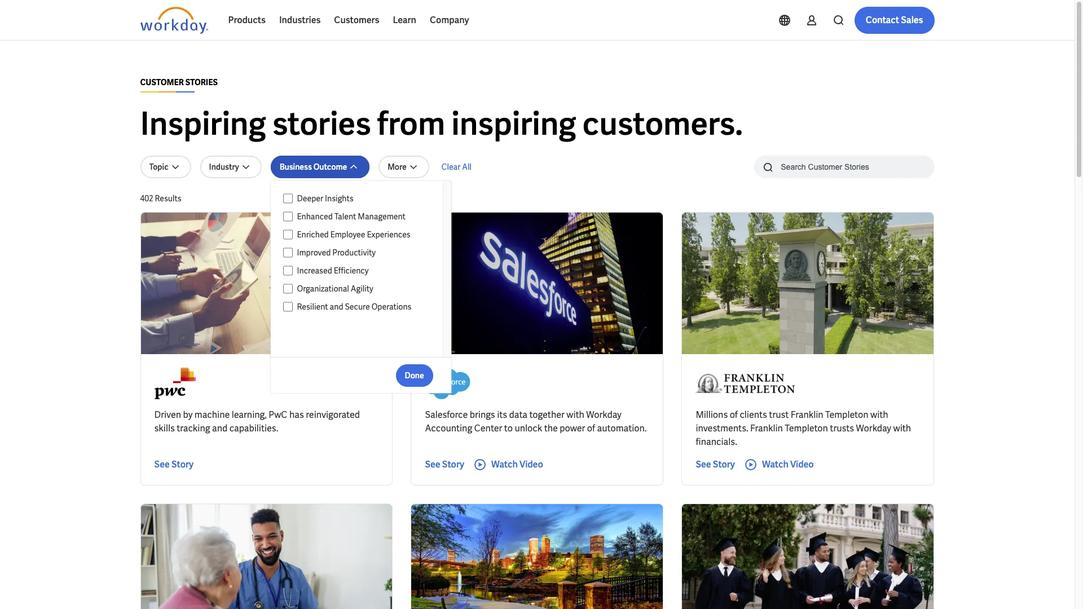 Task type: locate. For each thing, give the bounding box(es) containing it.
resilient
[[297, 302, 328, 312]]

2 see story from the left
[[425, 459, 464, 471]]

capabilities.
[[230, 423, 278, 435]]

3 see from the left
[[696, 459, 711, 471]]

video for to
[[520, 459, 543, 471]]

results
[[155, 194, 182, 204]]

watch video
[[491, 459, 543, 471], [762, 459, 814, 471]]

see story down financials.
[[696, 459, 735, 471]]

from
[[377, 103, 445, 144]]

watch down millions of clients trust franklin templeton with investments. franklin templeton trusts workday with financials.
[[762, 459, 789, 471]]

salesforce brings its data together with workday accounting center to unlock the power of automation.
[[425, 409, 647, 435]]

see story link down accounting
[[425, 458, 464, 472]]

see story link down skills
[[154, 458, 194, 472]]

0 horizontal spatial see story
[[154, 459, 194, 471]]

clear
[[442, 162, 461, 172]]

0 horizontal spatial of
[[587, 423, 595, 435]]

0 horizontal spatial franklin
[[751, 423, 783, 435]]

business outcome
[[280, 162, 347, 172]]

workday up automation.
[[586, 409, 622, 421]]

None checkbox
[[283, 212, 293, 222], [283, 248, 293, 258], [283, 266, 293, 276], [283, 212, 293, 222], [283, 248, 293, 258], [283, 266, 293, 276]]

1 horizontal spatial of
[[730, 409, 738, 421]]

0 vertical spatial franklin
[[791, 409, 824, 421]]

watch video link down to
[[473, 458, 543, 472]]

1 horizontal spatial video
[[791, 459, 814, 471]]

story for millions of clients trust franklin templeton with investments. franklin templeton trusts workday with financials.
[[713, 459, 735, 471]]

2 watch video from the left
[[762, 459, 814, 471]]

3 see story link from the left
[[696, 458, 735, 472]]

video down millions of clients trust franklin templeton with investments. franklin templeton trusts workday with financials.
[[791, 459, 814, 471]]

outcome
[[314, 162, 347, 172]]

3 see story from the left
[[696, 459, 735, 471]]

templeton
[[826, 409, 869, 421], [785, 423, 828, 435]]

1 watch video from the left
[[491, 459, 543, 471]]

experiences
[[367, 230, 411, 240]]

workday
[[586, 409, 622, 421], [856, 423, 892, 435]]

2 video from the left
[[791, 459, 814, 471]]

workday inside millions of clients trust franklin templeton with investments. franklin templeton trusts workday with financials.
[[856, 423, 892, 435]]

templeton down trust
[[785, 423, 828, 435]]

2 horizontal spatial with
[[894, 423, 911, 435]]

0 vertical spatial workday
[[586, 409, 622, 421]]

learn
[[393, 14, 416, 26]]

of inside millions of clients trust franklin templeton with investments. franklin templeton trusts workday with financials.
[[730, 409, 738, 421]]

center
[[474, 423, 502, 435]]

see story link
[[154, 458, 194, 472], [425, 458, 464, 472], [696, 458, 735, 472]]

watch video link for franklin
[[744, 458, 814, 472]]

2 see story link from the left
[[425, 458, 464, 472]]

1 vertical spatial of
[[587, 423, 595, 435]]

customers.
[[583, 103, 743, 144]]

templeton up the trusts
[[826, 409, 869, 421]]

story down "tracking"
[[171, 459, 194, 471]]

improved
[[297, 248, 331, 258]]

contact sales link
[[855, 7, 935, 34]]

402 results
[[140, 194, 182, 204]]

2 watch from the left
[[762, 459, 789, 471]]

and down organizational agility
[[330, 302, 343, 312]]

None checkbox
[[283, 194, 293, 204], [283, 230, 293, 240], [283, 284, 293, 294], [283, 302, 293, 312], [283, 194, 293, 204], [283, 230, 293, 240], [283, 284, 293, 294], [283, 302, 293, 312]]

enriched employee experiences
[[297, 230, 411, 240]]

video down unlock at the bottom
[[520, 459, 543, 471]]

see story
[[154, 459, 194, 471], [425, 459, 464, 471], [696, 459, 735, 471]]

0 horizontal spatial with
[[567, 409, 585, 421]]

1 watch video link from the left
[[473, 458, 543, 472]]

deeper insights link
[[293, 192, 432, 205]]

enriched
[[297, 230, 329, 240]]

enhanced
[[297, 212, 333, 222]]

0 horizontal spatial watch video
[[491, 459, 543, 471]]

1 horizontal spatial story
[[442, 459, 464, 471]]

2 horizontal spatial story
[[713, 459, 735, 471]]

industry button
[[200, 156, 262, 178]]

of right 'power'
[[587, 423, 595, 435]]

insights
[[325, 194, 354, 204]]

2 horizontal spatial see
[[696, 459, 711, 471]]

franklin down trust
[[751, 423, 783, 435]]

franklin right trust
[[791, 409, 824, 421]]

see down skills
[[154, 459, 170, 471]]

improved productivity
[[297, 248, 376, 258]]

financials.
[[696, 436, 737, 448]]

1 story from the left
[[171, 459, 194, 471]]

see story down accounting
[[425, 459, 464, 471]]

learn button
[[386, 7, 423, 34]]

more button
[[379, 156, 429, 178]]

1 see story from the left
[[154, 459, 194, 471]]

reinvigorated
[[306, 409, 360, 421]]

of up investments.
[[730, 409, 738, 421]]

resilient and secure operations
[[297, 302, 412, 312]]

see
[[154, 459, 170, 471], [425, 459, 441, 471], [696, 459, 711, 471]]

1 horizontal spatial see
[[425, 459, 441, 471]]

1 video from the left
[[520, 459, 543, 471]]

0 horizontal spatial watch
[[491, 459, 518, 471]]

story
[[171, 459, 194, 471], [442, 459, 464, 471], [713, 459, 735, 471]]

0 vertical spatial and
[[330, 302, 343, 312]]

and down machine
[[212, 423, 228, 435]]

see for millions of clients trust franklin templeton with investments. franklin templeton trusts workday with financials.
[[696, 459, 711, 471]]

done button
[[396, 364, 433, 387]]

3 story from the left
[[713, 459, 735, 471]]

with
[[567, 409, 585, 421], [871, 409, 889, 421], [894, 423, 911, 435]]

see story down skills
[[154, 459, 194, 471]]

see down financials.
[[696, 459, 711, 471]]

1 vertical spatial franklin
[[751, 423, 783, 435]]

1 see from the left
[[154, 459, 170, 471]]

resilient and secure operations link
[[293, 300, 432, 314]]

watch for center
[[491, 459, 518, 471]]

0 horizontal spatial watch video link
[[473, 458, 543, 472]]

0 horizontal spatial workday
[[586, 409, 622, 421]]

1 horizontal spatial watch video link
[[744, 458, 814, 472]]

story down accounting
[[442, 459, 464, 471]]

1 vertical spatial and
[[212, 423, 228, 435]]

investments.
[[696, 423, 749, 435]]

watch for franklin
[[762, 459, 789, 471]]

industries button
[[272, 7, 327, 34]]

and
[[330, 302, 343, 312], [212, 423, 228, 435]]

0 horizontal spatial see
[[154, 459, 170, 471]]

1 horizontal spatial watch video
[[762, 459, 814, 471]]

video
[[520, 459, 543, 471], [791, 459, 814, 471]]

0 horizontal spatial and
[[212, 423, 228, 435]]

2 watch video link from the left
[[744, 458, 814, 472]]

contact sales
[[866, 14, 923, 26]]

0 horizontal spatial story
[[171, 459, 194, 471]]

industries
[[279, 14, 321, 26]]

salesforce.com image
[[425, 368, 471, 400]]

and inside 'driven by machine learning, pwc has reinvigorated skills tracking and capabilities.'
[[212, 423, 228, 435]]

customer
[[140, 77, 184, 87]]

1 horizontal spatial watch
[[762, 459, 789, 471]]

business outcome button
[[271, 156, 370, 178]]

watch down to
[[491, 459, 518, 471]]

1 horizontal spatial see story
[[425, 459, 464, 471]]

1 watch from the left
[[491, 459, 518, 471]]

1 horizontal spatial with
[[871, 409, 889, 421]]

see story link down financials.
[[696, 458, 735, 472]]

1 horizontal spatial workday
[[856, 423, 892, 435]]

0 horizontal spatial video
[[520, 459, 543, 471]]

0 horizontal spatial see story link
[[154, 458, 194, 472]]

pricewaterhousecoopers global licensing services corporation (pwc) image
[[154, 368, 196, 400]]

organizational agility link
[[293, 282, 432, 296]]

1 see story link from the left
[[154, 458, 194, 472]]

see down accounting
[[425, 459, 441, 471]]

watch video link for center
[[473, 458, 543, 472]]

2 story from the left
[[442, 459, 464, 471]]

improved productivity link
[[293, 246, 432, 260]]

watch video link down millions of clients trust franklin templeton with investments. franklin templeton trusts workday with financials.
[[744, 458, 814, 472]]

clear all button
[[438, 156, 475, 178]]

products
[[228, 14, 266, 26]]

watch video link
[[473, 458, 543, 472], [744, 458, 814, 472]]

1 horizontal spatial franklin
[[791, 409, 824, 421]]

1 vertical spatial workday
[[856, 423, 892, 435]]

stories
[[272, 103, 371, 144]]

story down financials.
[[713, 459, 735, 471]]

Search Customer Stories text field
[[774, 157, 913, 177]]

2 see from the left
[[425, 459, 441, 471]]

2 horizontal spatial see story
[[696, 459, 735, 471]]

watch video down to
[[491, 459, 543, 471]]

management
[[358, 212, 406, 222]]

0 vertical spatial of
[[730, 409, 738, 421]]

increased efficiency link
[[293, 264, 432, 278]]

together
[[530, 409, 565, 421]]

of
[[730, 409, 738, 421], [587, 423, 595, 435]]

increased efficiency
[[297, 266, 369, 276]]

2 horizontal spatial see story link
[[696, 458, 735, 472]]

workday right the trusts
[[856, 423, 892, 435]]

1 horizontal spatial see story link
[[425, 458, 464, 472]]

see story link for salesforce brings its data together with workday accounting center to unlock the power of automation.
[[425, 458, 464, 472]]

topic
[[149, 162, 169, 172]]

watch video down millions of clients trust franklin templeton with investments. franklin templeton trusts workday with financials.
[[762, 459, 814, 471]]



Task type: describe. For each thing, give the bounding box(es) containing it.
tracking
[[177, 423, 210, 435]]

1 horizontal spatial and
[[330, 302, 343, 312]]

increased
[[297, 266, 332, 276]]

franklin templeton companies, llc image
[[696, 368, 795, 400]]

customer stories
[[140, 77, 218, 87]]

company
[[430, 14, 469, 26]]

business
[[280, 162, 312, 172]]

by
[[183, 409, 193, 421]]

customers
[[334, 14, 379, 26]]

1 vertical spatial templeton
[[785, 423, 828, 435]]

machine
[[195, 409, 230, 421]]

secure
[[345, 302, 370, 312]]

enriched employee experiences link
[[293, 228, 432, 242]]

agility
[[351, 284, 373, 294]]

clients
[[740, 409, 767, 421]]

its
[[497, 409, 507, 421]]

brings
[[470, 409, 495, 421]]

millions
[[696, 409, 728, 421]]

of inside salesforce brings its data together with workday accounting center to unlock the power of automation.
[[587, 423, 595, 435]]

operations
[[372, 302, 412, 312]]

with inside salesforce brings its data together with workday accounting center to unlock the power of automation.
[[567, 409, 585, 421]]

automation.
[[597, 423, 647, 435]]

accounting
[[425, 423, 472, 435]]

more
[[388, 162, 407, 172]]

unlock
[[515, 423, 542, 435]]

salesforce
[[425, 409, 468, 421]]

all
[[462, 162, 472, 172]]

trust
[[769, 409, 789, 421]]

trusts
[[830, 423, 854, 435]]

organizational agility
[[297, 284, 373, 294]]

organizational
[[297, 284, 349, 294]]

go to the homepage image
[[140, 7, 208, 34]]

contact
[[866, 14, 900, 26]]

inspiring
[[140, 103, 266, 144]]

skills
[[154, 423, 175, 435]]

products button
[[221, 7, 272, 34]]

see story for salesforce brings its data together with workday accounting center to unlock the power of automation.
[[425, 459, 464, 471]]

stories
[[185, 77, 218, 87]]

video for templeton
[[791, 459, 814, 471]]

topic button
[[140, 156, 191, 178]]

watch video for to
[[491, 459, 543, 471]]

company button
[[423, 7, 476, 34]]

the
[[544, 423, 558, 435]]

data
[[509, 409, 528, 421]]

driven
[[154, 409, 181, 421]]

learning,
[[232, 409, 267, 421]]

story for salesforce brings its data together with workday accounting center to unlock the power of automation.
[[442, 459, 464, 471]]

sales
[[901, 14, 923, 26]]

workday inside salesforce brings its data together with workday accounting center to unlock the power of automation.
[[586, 409, 622, 421]]

employee
[[331, 230, 365, 240]]

industry
[[209, 162, 239, 172]]

efficiency
[[334, 266, 369, 276]]

productivity
[[333, 248, 376, 258]]

see story for millions of clients trust franklin templeton with investments. franklin templeton trusts workday with financials.
[[696, 459, 735, 471]]

power
[[560, 423, 585, 435]]

clear all
[[442, 162, 472, 172]]

millions of clients trust franklin templeton with investments. franklin templeton trusts workday with financials.
[[696, 409, 911, 448]]

pwc
[[269, 409, 287, 421]]

driven by machine learning, pwc has reinvigorated skills tracking and capabilities.
[[154, 409, 360, 435]]

enhanced talent management link
[[293, 210, 432, 223]]

inspiring
[[452, 103, 576, 144]]

to
[[504, 423, 513, 435]]

deeper
[[297, 194, 323, 204]]

see story link for millions of clients trust franklin templeton with investments. franklin templeton trusts workday with financials.
[[696, 458, 735, 472]]

enhanced talent management
[[297, 212, 406, 222]]

inspiring stories from inspiring customers.
[[140, 103, 743, 144]]

has
[[289, 409, 304, 421]]

watch video for templeton
[[762, 459, 814, 471]]

deeper insights
[[297, 194, 354, 204]]

done
[[405, 370, 424, 381]]

see for salesforce brings its data together with workday accounting center to unlock the power of automation.
[[425, 459, 441, 471]]

0 vertical spatial templeton
[[826, 409, 869, 421]]

talent
[[335, 212, 356, 222]]

402
[[140, 194, 153, 204]]

customers button
[[327, 7, 386, 34]]



Task type: vqa. For each thing, say whether or not it's contained in the screenshot.
the middle See Story Link
yes



